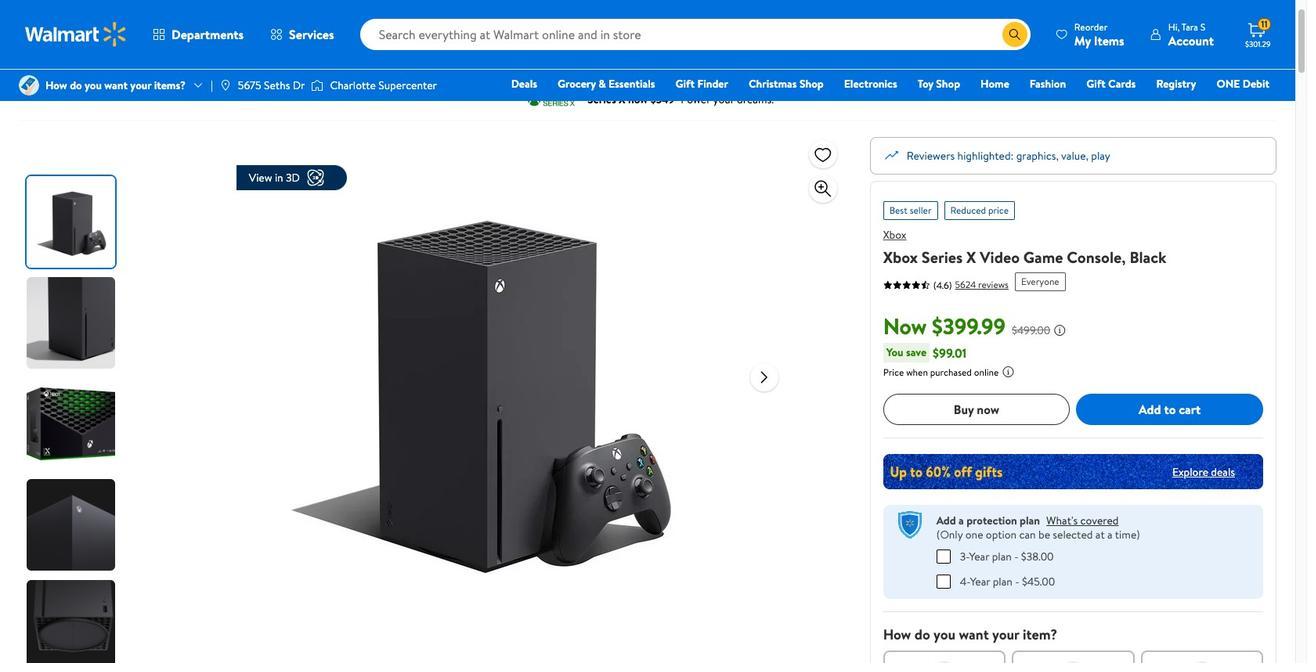 Task type: vqa. For each thing, say whether or not it's contained in the screenshot.
Browse recipes link
no



Task type: describe. For each thing, give the bounding box(es) containing it.
gift for gift finder
[[676, 76, 695, 92]]

4 / from the left
[[302, 43, 306, 59]]

can
[[1020, 527, 1036, 543]]

explore deals
[[1173, 464, 1235, 480]]

$99.01
[[933, 344, 967, 362]]

price
[[989, 204, 1009, 217]]

year for 4-
[[970, 574, 990, 589]]

|
[[211, 78, 213, 93]]

online
[[974, 366, 999, 379]]

video games link
[[19, 43, 82, 59]]

item?
[[1023, 625, 1058, 644]]

you save $99.01
[[887, 344, 967, 362]]

3 / from the left
[[216, 43, 220, 59]]

fashion
[[1030, 76, 1066, 92]]

your for items?
[[130, 78, 151, 93]]

year for 3-
[[970, 549, 990, 564]]

dr
[[293, 78, 305, 93]]

gift for gift cards
[[1087, 76, 1106, 92]]

next media item image
[[755, 368, 774, 387]]

5624
[[955, 278, 976, 291]]

registry
[[1157, 76, 1197, 92]]

cards
[[1109, 76, 1136, 92]]

0 vertical spatial video
[[19, 43, 47, 59]]

seths
[[264, 78, 290, 93]]

shop for christmas shop
[[800, 76, 824, 92]]

buy
[[954, 401, 974, 418]]

up to sixty percent off deals. shop now. image
[[883, 454, 1264, 490]]

plan for $45.00
[[993, 574, 1013, 589]]

departments
[[172, 26, 244, 43]]

christmas shop link
[[742, 75, 831, 92]]

4-
[[960, 574, 970, 589]]

reorder my items
[[1075, 20, 1125, 49]]

gift cards
[[1087, 76, 1136, 92]]

reduced price
[[951, 204, 1009, 217]]

at
[[1096, 527, 1105, 543]]

&
[[599, 76, 606, 92]]

toy shop link
[[911, 75, 968, 92]]

1 / from the left
[[88, 43, 92, 59]]

3-year plan - $38.00
[[960, 549, 1054, 564]]

- for $45.00
[[1015, 574, 1020, 589]]

value,
[[1062, 148, 1089, 163]]

add a protection plan what's covered (only one option can be selected at a time)
[[937, 513, 1140, 543]]

$399.99
[[932, 311, 1006, 342]]

Walmart Site-Wide search field
[[360, 19, 1031, 50]]

intent image for pickup image
[[1061, 662, 1086, 664]]

5624 reviews link
[[952, 278, 1009, 291]]

11 $301.29
[[1246, 17, 1271, 49]]

grocery
[[558, 76, 596, 92]]

walmart image
[[25, 22, 127, 47]]

intent image for delivery image
[[1190, 662, 1215, 664]]

hi, tara s account
[[1169, 20, 1214, 49]]

- for $38.00
[[1015, 549, 1019, 564]]

view in 3d button
[[236, 165, 347, 190]]

everyone
[[1022, 275, 1060, 288]]

christmas
[[749, 76, 797, 92]]

search icon image
[[1009, 28, 1021, 41]]

toy shop
[[918, 76, 960, 92]]

deals
[[1211, 464, 1235, 480]]

play
[[1091, 148, 1111, 163]]

 image for how
[[19, 75, 39, 96]]

when
[[907, 366, 928, 379]]

services
[[289, 26, 334, 43]]

learn more about strikethrough prices image
[[1054, 324, 1066, 337]]

4-year plan - $45.00
[[960, 574, 1055, 589]]

in
[[275, 170, 283, 186]]

wpp logo image
[[896, 512, 924, 540]]

x|s
[[196, 43, 210, 59]]

best seller
[[890, 204, 932, 217]]

zoom image modal image
[[814, 179, 832, 198]]

home link
[[974, 75, 1017, 92]]

now
[[883, 311, 927, 342]]

now
[[977, 401, 1000, 418]]

reviewers
[[907, 148, 955, 163]]

xbox series x video game console, black - image 5 of 7 image
[[27, 580, 118, 664]]

4-Year plan - $45.00 checkbox
[[937, 575, 951, 589]]

seller
[[910, 204, 932, 217]]

Search search field
[[360, 19, 1031, 50]]

now $399.99
[[883, 311, 1006, 342]]

intent image for shipping image
[[932, 662, 957, 664]]

view in 3d
[[249, 170, 300, 186]]

all
[[339, 43, 349, 59]]

highlighted:
[[958, 148, 1014, 163]]

christmas shop
[[749, 76, 824, 92]]

departments button
[[139, 16, 257, 53]]

3d
[[286, 170, 300, 186]]

xbox series x video game console, black - image 1 of 7 image
[[27, 176, 118, 268]]

xbox xbox series x video game console, black
[[883, 227, 1167, 268]]

game
[[1024, 247, 1063, 268]]

1 horizontal spatial xbox link
[[883, 227, 907, 243]]

explore deals link
[[1166, 458, 1242, 486]]

$301.29
[[1246, 38, 1271, 49]]

price when purchased online
[[883, 366, 999, 379]]

one debit link
[[1210, 75, 1277, 92]]

protection
[[967, 513, 1017, 529]]

view
[[249, 170, 272, 186]]

$499.00
[[1012, 323, 1051, 338]]

electronics link
[[837, 75, 905, 92]]

save
[[906, 345, 927, 360]]

add for add a protection plan what's covered (only one option can be selected at a time)
[[937, 513, 956, 529]]

grocery & essentials link
[[551, 75, 662, 92]]

reviews
[[979, 278, 1009, 291]]

xbox consoles link
[[227, 43, 296, 59]]

0 vertical spatial xbox link
[[98, 43, 122, 59]]

2 consoles from the left
[[378, 43, 421, 59]]

my
[[1075, 32, 1091, 49]]

charlotte
[[330, 78, 376, 93]]

xbox series x video game console, black - image 3 of 7 image
[[27, 378, 118, 470]]



Task type: locate. For each thing, give the bounding box(es) containing it.
hi,
[[1169, 20, 1180, 33]]

a right at on the bottom of page
[[1108, 527, 1113, 543]]

video left games
[[19, 43, 47, 59]]

2 horizontal spatial shop
[[936, 76, 960, 92]]

0 vertical spatial how
[[45, 78, 67, 93]]

s
[[1201, 20, 1206, 33]]

buy now button
[[883, 394, 1070, 425]]

xbox link up how do you want your items?
[[98, 43, 122, 59]]

sponsored
[[1218, 88, 1261, 101]]

black
[[1130, 247, 1167, 268]]

0 horizontal spatial you
[[85, 78, 102, 93]]

registry link
[[1149, 75, 1204, 92]]

add inside add a protection plan what's covered (only one option can be selected at a time)
[[937, 513, 956, 529]]

how for how do you want your items?
[[45, 78, 67, 93]]

1 vertical spatial how
[[883, 625, 911, 644]]

 image right |
[[219, 79, 232, 92]]

shop for toy shop
[[936, 76, 960, 92]]

add left to
[[1139, 401, 1161, 418]]

xbox link down 'best'
[[883, 227, 907, 243]]

you for how do you want your items?
[[85, 78, 102, 93]]

do for how do you want your items?
[[70, 78, 82, 93]]

0 horizontal spatial shop
[[312, 43, 336, 59]]

gift cards link
[[1080, 75, 1143, 92]]

xbox series x video game console, black image
[[236, 137, 738, 638]]

essentials
[[609, 76, 655, 92]]

covered
[[1081, 513, 1119, 529]]

shop left all
[[312, 43, 336, 59]]

1 vertical spatial series
[[922, 247, 963, 268]]

consoles up 5675 seths dr
[[253, 43, 296, 59]]

add left one
[[937, 513, 956, 529]]

want for item?
[[959, 625, 989, 644]]

0 horizontal spatial  image
[[19, 75, 39, 96]]

1 vertical spatial video
[[980, 247, 1020, 268]]

gift left cards
[[1087, 76, 1106, 92]]

1 vertical spatial year
[[970, 574, 990, 589]]

5675 seths dr
[[238, 78, 305, 93]]

account
[[1169, 32, 1214, 49]]

1 horizontal spatial want
[[959, 625, 989, 644]]

cart
[[1179, 401, 1201, 418]]

selected
[[1053, 527, 1093, 543]]

consoles
[[253, 43, 296, 59], [378, 43, 421, 59]]

/ up "dr"
[[302, 43, 306, 59]]

1 horizontal spatial a
[[1108, 527, 1113, 543]]

1 vertical spatial you
[[934, 625, 956, 644]]

0 vertical spatial series
[[164, 43, 193, 59]]

time)
[[1115, 527, 1140, 543]]

0 vertical spatial add
[[1139, 401, 1161, 418]]

1 consoles from the left
[[253, 43, 296, 59]]

0 vertical spatial your
[[130, 78, 151, 93]]

0 horizontal spatial video
[[19, 43, 47, 59]]

what's covered button
[[1047, 513, 1119, 529]]

plan right option
[[1020, 513, 1040, 529]]

1 horizontal spatial consoles
[[378, 43, 421, 59]]

0 horizontal spatial your
[[130, 78, 151, 93]]

ad disclaimer and feedback image
[[1264, 89, 1277, 101]]

walmart+
[[1223, 98, 1270, 114]]

$45.00
[[1022, 574, 1055, 589]]

legal information image
[[1002, 366, 1015, 378]]

 image down video games link
[[19, 75, 39, 96]]

services button
[[257, 16, 348, 53]]

add to favorites list, xbox series x video game console, black image
[[814, 145, 832, 164]]

gift left finder
[[676, 76, 695, 92]]

0 horizontal spatial do
[[70, 78, 82, 93]]

a
[[959, 513, 964, 529], [1108, 527, 1113, 543]]

series left x|s
[[164, 43, 193, 59]]

3-Year plan - $38.00 checkbox
[[937, 550, 951, 564]]

1 vertical spatial plan
[[992, 549, 1012, 564]]

want down 4-
[[959, 625, 989, 644]]

0 horizontal spatial gift
[[676, 76, 695, 92]]

series inside xbox xbox series x video game console, black
[[922, 247, 963, 268]]

0 horizontal spatial consoles
[[253, 43, 296, 59]]

0 horizontal spatial a
[[959, 513, 964, 529]]

reorder
[[1075, 20, 1108, 33]]

0 vertical spatial year
[[970, 549, 990, 564]]

video
[[19, 43, 47, 59], [980, 247, 1020, 268]]

shop all xbox consoles link
[[312, 43, 421, 59]]

consoles up supercenter on the top
[[378, 43, 421, 59]]

1 horizontal spatial video
[[980, 247, 1020, 268]]

purchased
[[930, 366, 972, 379]]

you down the walmart image
[[85, 78, 102, 93]]

0 horizontal spatial want
[[104, 78, 128, 93]]

tara
[[1182, 20, 1199, 33]]

 image
[[311, 78, 324, 93]]

want
[[104, 78, 128, 93], [959, 625, 989, 644]]

1 horizontal spatial your
[[993, 625, 1020, 644]]

plan inside add a protection plan what's covered (only one option can be selected at a time)
[[1020, 513, 1040, 529]]

1 horizontal spatial do
[[915, 625, 930, 644]]

x
[[967, 247, 976, 268]]

plan down the 3-year plan - $38.00
[[993, 574, 1013, 589]]

what's
[[1047, 513, 1078, 529]]

shop right the toy
[[936, 76, 960, 92]]

2 vertical spatial plan
[[993, 574, 1013, 589]]

shop inside toy shop link
[[936, 76, 960, 92]]

best
[[890, 204, 908, 217]]

you up 'intent image for shipping'
[[934, 625, 956, 644]]

xbox series x video game console, black - image 4 of 7 image
[[27, 479, 118, 571]]

fashion link
[[1023, 75, 1073, 92]]

1 horizontal spatial how
[[883, 625, 911, 644]]

be
[[1039, 527, 1051, 543]]

0 horizontal spatial how
[[45, 78, 67, 93]]

year down the 3-year plan - $38.00
[[970, 574, 990, 589]]

1 horizontal spatial  image
[[219, 79, 232, 92]]

your for item?
[[993, 625, 1020, 644]]

- left $38.00
[[1015, 549, 1019, 564]]

1 horizontal spatial shop
[[800, 76, 824, 92]]

0 horizontal spatial series
[[164, 43, 193, 59]]

debit
[[1243, 76, 1270, 92]]

1 horizontal spatial you
[[934, 625, 956, 644]]

/
[[88, 43, 92, 59], [128, 43, 132, 59], [216, 43, 220, 59], [302, 43, 306, 59]]

0 vertical spatial -
[[1015, 549, 1019, 564]]

to
[[1164, 401, 1176, 418]]

1 gift from the left
[[676, 76, 695, 92]]

reviewers highlighted: graphics, value, play
[[907, 148, 1111, 163]]

1 horizontal spatial add
[[1139, 401, 1161, 418]]

xbox
[[98, 43, 122, 59], [138, 43, 162, 59], [227, 43, 250, 59], [352, 43, 375, 59], [883, 227, 907, 243], [883, 247, 918, 268]]

gift finder
[[676, 76, 728, 92]]

your left items?
[[130, 78, 151, 93]]

add to cart button
[[1077, 394, 1264, 425]]

/ right games
[[88, 43, 92, 59]]

(only
[[937, 527, 963, 543]]

option
[[986, 527, 1017, 543]]

xbox link
[[98, 43, 122, 59], [883, 227, 907, 243]]

add for add to cart
[[1139, 401, 1161, 418]]

you
[[85, 78, 102, 93], [934, 625, 956, 644]]

1 vertical spatial add
[[937, 513, 956, 529]]

a left one
[[959, 513, 964, 529]]

1 vertical spatial -
[[1015, 574, 1020, 589]]

deals
[[511, 76, 537, 92]]

gift finder link
[[669, 75, 736, 92]]

charlotte supercenter
[[330, 78, 437, 93]]

0 horizontal spatial xbox link
[[98, 43, 122, 59]]

add inside button
[[1139, 401, 1161, 418]]

1 horizontal spatial gift
[[1087, 76, 1106, 92]]

5675
[[238, 78, 261, 93]]

1 horizontal spatial series
[[922, 247, 963, 268]]

your left item? at the right bottom of the page
[[993, 625, 1020, 644]]

buy now
[[954, 401, 1000, 418]]

explore
[[1173, 464, 1209, 480]]

year
[[970, 549, 990, 564], [970, 574, 990, 589]]

do for how do you want your item?
[[915, 625, 930, 644]]

2 gift from the left
[[1087, 76, 1106, 92]]

0 vertical spatial want
[[104, 78, 128, 93]]

plan for $38.00
[[992, 549, 1012, 564]]

shop right christmas
[[800, 76, 824, 92]]

0 horizontal spatial add
[[937, 513, 956, 529]]

/ right x|s
[[216, 43, 220, 59]]

supercenter
[[379, 78, 437, 93]]

items?
[[154, 78, 186, 93]]

items
[[1094, 32, 1125, 49]]

 image
[[19, 75, 39, 96], [219, 79, 232, 92]]

shop inside christmas shop "link"
[[800, 76, 824, 92]]

0 vertical spatial do
[[70, 78, 82, 93]]

- left the $45.00
[[1015, 574, 1020, 589]]

(4.6)
[[934, 278, 952, 292]]

2 / from the left
[[128, 43, 132, 59]]

/ up how do you want your items?
[[128, 43, 132, 59]]

want left items?
[[104, 78, 128, 93]]

1 vertical spatial want
[[959, 625, 989, 644]]

video inside xbox xbox series x video game console, black
[[980, 247, 1020, 268]]

how do you want your item?
[[883, 625, 1058, 644]]

3-
[[960, 549, 970, 564]]

xbox series x|s link
[[138, 43, 210, 59]]

finder
[[697, 76, 728, 92]]

plan
[[1020, 513, 1040, 529], [992, 549, 1012, 564], [993, 574, 1013, 589]]

how for how do you want your item?
[[883, 625, 911, 644]]

console,
[[1067, 247, 1126, 268]]

video up the 'reviews'
[[980, 247, 1020, 268]]

1 vertical spatial xbox link
[[883, 227, 907, 243]]

 image for 5675
[[219, 79, 232, 92]]

0 vertical spatial plan
[[1020, 513, 1040, 529]]

reduced
[[951, 204, 986, 217]]

xbox series x video game console, black - image 2 of 7 image
[[27, 277, 118, 369]]

0 vertical spatial you
[[85, 78, 102, 93]]

1 vertical spatial your
[[993, 625, 1020, 644]]

games
[[49, 43, 82, 59]]

you for how do you want your item?
[[934, 625, 956, 644]]

video games / xbox / xbox series x|s / xbox consoles / shop all xbox consoles
[[19, 43, 421, 59]]

series up (4.6)
[[922, 247, 963, 268]]

want for items?
[[104, 78, 128, 93]]

$38.00
[[1021, 549, 1054, 564]]

1 vertical spatial do
[[915, 625, 930, 644]]

year down one
[[970, 549, 990, 564]]

plan down option
[[992, 549, 1012, 564]]



